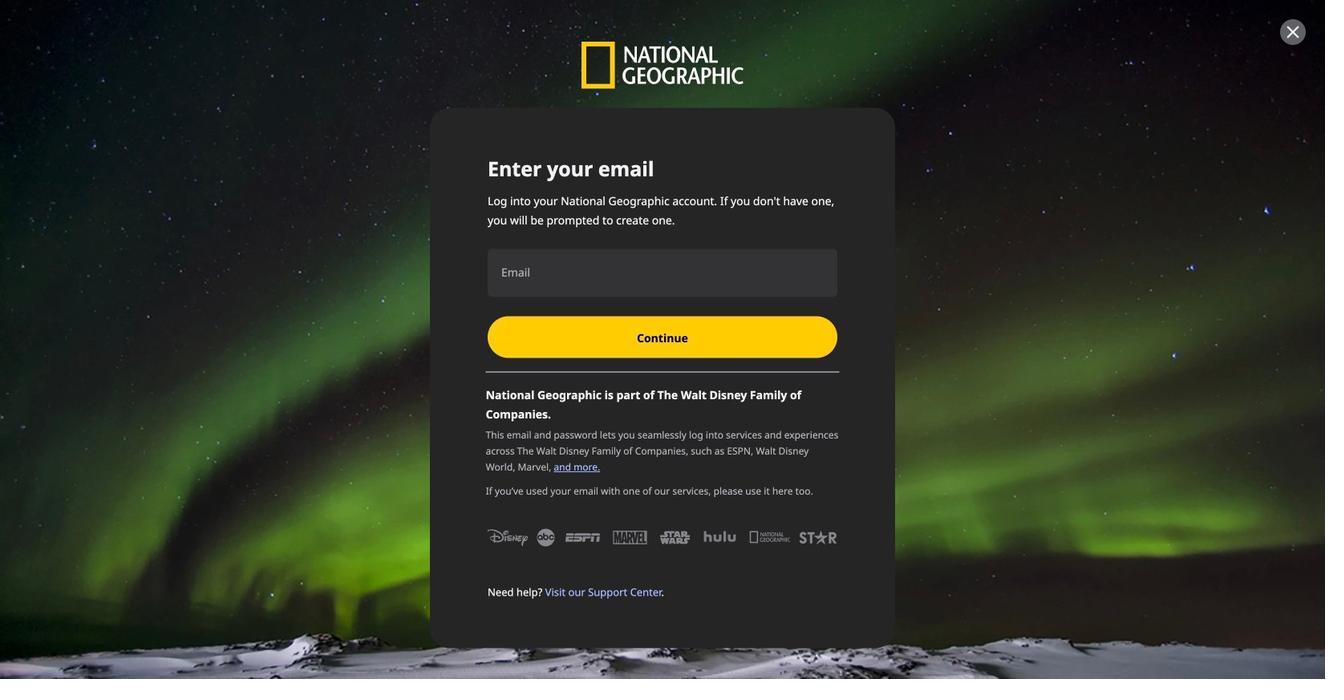 Task type: vqa. For each thing, say whether or not it's contained in the screenshot.
the "National Geographic Logo - Home"
yes



Task type: locate. For each thing, give the bounding box(es) containing it.
main content
[[0, 86, 1325, 679]]

test alt image
[[0, 86, 1325, 307]]

national geographic logo - home image
[[14, 53, 101, 79]]

search image
[[1017, 59, 1033, 75]]



